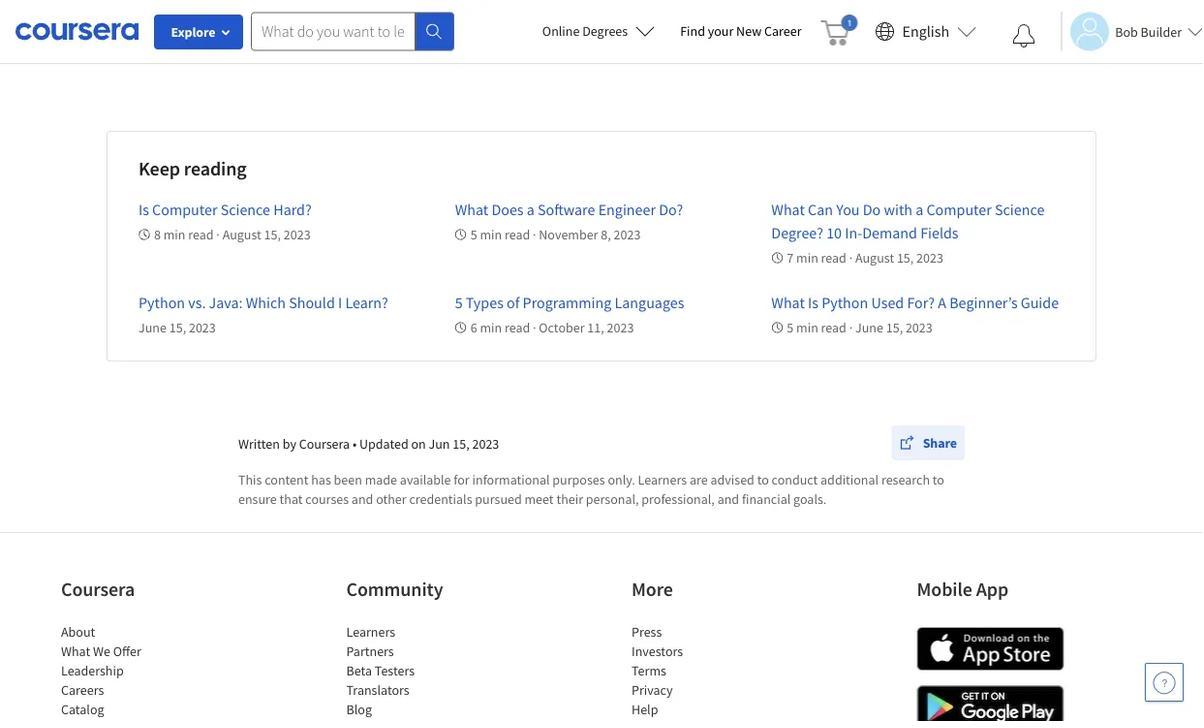 Task type: locate. For each thing, give the bounding box(es) containing it.
computer up fields
[[927, 200, 992, 219]]

15, down demand
[[897, 249, 914, 267]]

should
[[289, 293, 335, 312]]

financial
[[742, 490, 791, 508]]

2023 down for?
[[906, 319, 933, 336]]

list containing press
[[632, 622, 797, 721]]

list item down privacy
[[632, 719, 797, 721]]

beginner's
[[950, 293, 1018, 312]]

june down used
[[856, 319, 884, 336]]

0 horizontal spatial to
[[758, 471, 769, 488]]

5 up types
[[471, 226, 477, 243]]

list item down translators
[[346, 719, 511, 721]]

5 down 7
[[787, 319, 794, 336]]

in-
[[845, 223, 863, 242]]

5 for 5 types of programming languages
[[455, 293, 463, 312]]

0 horizontal spatial june
[[139, 319, 167, 336]]

1 horizontal spatial learners
[[638, 471, 687, 488]]

· down is computer science hard? link
[[216, 226, 220, 243]]

more
[[632, 577, 674, 601]]

a right 'does' in the top left of the page
[[527, 200, 535, 219]]

read down is computer science hard? link
[[188, 226, 214, 243]]

is up 5 min read · june 15, 2023
[[808, 293, 819, 312]]

1 horizontal spatial to
[[933, 471, 945, 488]]

1 horizontal spatial 5
[[471, 226, 477, 243]]

meet
[[525, 490, 554, 508]]

and down been
[[352, 490, 373, 508]]

press link
[[632, 623, 662, 641]]

ensure
[[238, 490, 277, 508]]

list item
[[61, 719, 226, 721], [346, 719, 511, 721], [632, 719, 797, 721]]

2 python from the left
[[822, 293, 869, 312]]

1 vertical spatial coursera
[[61, 577, 135, 601]]

2023 down fields
[[917, 249, 944, 267]]

None search field
[[251, 12, 455, 51]]

hard?
[[274, 200, 312, 219]]

1 horizontal spatial python
[[822, 293, 869, 312]]

find
[[681, 22, 706, 40]]

· for of
[[533, 319, 536, 336]]

0 horizontal spatial list
[[61, 622, 226, 721]]

languages
[[615, 293, 685, 312]]

2023 up informational
[[472, 435, 499, 452]]

that
[[280, 490, 303, 508]]

about
[[61, 623, 95, 641]]

august
[[223, 226, 261, 243], [856, 249, 895, 267]]

blog
[[346, 701, 372, 718]]

· down in-
[[850, 249, 853, 267]]

credentials
[[409, 490, 473, 508]]

types
[[466, 293, 504, 312]]

list containing about
[[61, 622, 226, 721]]

careers link
[[61, 681, 104, 699]]

What do you want to learn? text field
[[251, 12, 416, 51]]

15,
[[264, 226, 281, 243], [897, 249, 914, 267], [169, 319, 186, 336], [887, 319, 903, 336], [453, 435, 470, 452]]

·
[[216, 226, 220, 243], [533, 226, 536, 243], [850, 249, 853, 267], [533, 319, 536, 336], [850, 319, 853, 336]]

what down 7
[[772, 293, 805, 312]]

15, down used
[[887, 319, 903, 336]]

2 horizontal spatial 5
[[787, 319, 794, 336]]

read for python
[[822, 319, 847, 336]]

hide sources button
[[540, 28, 664, 67]]

1 list item from the left
[[61, 719, 226, 721]]

translators link
[[346, 681, 410, 699]]

read
[[188, 226, 214, 243], [505, 226, 530, 243], [822, 249, 847, 267], [505, 319, 530, 336], [822, 319, 847, 336]]

2023 right 11,
[[607, 319, 634, 336]]

0 horizontal spatial august
[[223, 226, 261, 243]]

1 python from the left
[[139, 293, 185, 312]]

1 list from the left
[[61, 622, 226, 721]]

learners link
[[346, 623, 396, 641]]

press
[[632, 623, 662, 641]]

1 horizontal spatial a
[[916, 200, 924, 219]]

terms link
[[632, 662, 667, 679]]

3 list from the left
[[632, 622, 797, 721]]

a inside what can you do with a computer science degree? 10 in-demand fields
[[916, 200, 924, 219]]

5 left types
[[455, 293, 463, 312]]

science up 8 min read · august 15, 2023
[[221, 200, 270, 219]]

i
[[338, 293, 342, 312]]

computer up 8
[[152, 200, 218, 219]]

list item for community
[[346, 719, 511, 721]]

do?
[[659, 200, 684, 219]]

0 horizontal spatial coursera
[[61, 577, 135, 601]]

python vs. java: which should i learn? link
[[139, 293, 388, 312]]

0 horizontal spatial learners
[[346, 623, 396, 641]]

hide
[[571, 38, 602, 57]]

0 horizontal spatial is
[[139, 200, 149, 219]]

0 horizontal spatial 5
[[455, 293, 463, 312]]

guide
[[1021, 293, 1059, 312]]

read for you
[[822, 249, 847, 267]]

list for community
[[346, 622, 511, 721]]

2 june from the left
[[856, 319, 884, 336]]

1 horizontal spatial list item
[[346, 719, 511, 721]]

list item down catalog link
[[61, 719, 226, 721]]

to
[[758, 471, 769, 488], [933, 471, 945, 488]]

read down the 10
[[822, 249, 847, 267]]

· left october
[[533, 319, 536, 336]]

degree?
[[772, 223, 824, 242]]

0 horizontal spatial science
[[221, 200, 270, 219]]

· down the what is python used for? a beginner's guide link at the top of the page
[[850, 319, 853, 336]]

python
[[139, 293, 185, 312], [822, 293, 869, 312]]

2 horizontal spatial list
[[632, 622, 797, 721]]

list containing learners
[[346, 622, 511, 721]]

is computer science hard?
[[139, 200, 315, 219]]

additional
[[821, 471, 879, 488]]

to right the research
[[933, 471, 945, 488]]

2023 for what can you do with a computer science degree? 10 in-demand fields
[[917, 249, 944, 267]]

15, right the jun
[[453, 435, 470, 452]]

1 horizontal spatial list
[[346, 622, 511, 721]]

1 computer from the left
[[152, 200, 218, 219]]

download on the app store image
[[917, 627, 1065, 671]]

2 science from the left
[[995, 200, 1045, 219]]

and down advised
[[718, 490, 740, 508]]

science up guide
[[995, 200, 1045, 219]]

read down 7 min read · august 15, 2023
[[822, 319, 847, 336]]

help center image
[[1153, 671, 1177, 694]]

coursera image
[[16, 16, 139, 47]]

for?
[[908, 293, 935, 312]]

demand
[[863, 223, 918, 242]]

5
[[471, 226, 477, 243], [455, 293, 463, 312], [787, 319, 794, 336]]

is down keep
[[139, 200, 149, 219]]

2 computer from the left
[[927, 200, 992, 219]]

min right 7
[[797, 249, 819, 267]]

2 a from the left
[[916, 200, 924, 219]]

june down 8
[[139, 319, 167, 336]]

coursera up about on the left bottom
[[61, 577, 135, 601]]

15, down python vs. java: which should i learn? link
[[169, 319, 186, 336]]

a right with
[[916, 200, 924, 219]]

python left vs.
[[139, 293, 185, 312]]

research
[[882, 471, 930, 488]]

0 vertical spatial learners
[[638, 471, 687, 488]]

computer inside what can you do with a computer science degree? 10 in-demand fields
[[927, 200, 992, 219]]

coursera left the •
[[299, 435, 350, 452]]

min down 7 min read · august 15, 2023
[[797, 319, 819, 336]]

0 horizontal spatial list item
[[61, 719, 226, 721]]

15, down hard?
[[264, 226, 281, 243]]

5 types of programming languages link
[[455, 293, 685, 312]]

august down demand
[[856, 249, 895, 267]]

15, for is computer science hard?
[[264, 226, 281, 243]]

august for science
[[223, 226, 261, 243]]

1 vertical spatial learners
[[346, 623, 396, 641]]

beta
[[346, 662, 372, 679]]

1 vertical spatial 5
[[455, 293, 463, 312]]

what left 'does' in the top left of the page
[[455, 200, 489, 219]]

2 list from the left
[[346, 622, 511, 721]]

testers
[[375, 662, 415, 679]]

3 list item from the left
[[632, 719, 797, 721]]

show notifications image
[[1013, 24, 1036, 47]]

read down of
[[505, 319, 530, 336]]

1 june from the left
[[139, 319, 167, 336]]

online
[[543, 22, 580, 40]]

science
[[221, 200, 270, 219], [995, 200, 1045, 219]]

get it on google play image
[[917, 685, 1065, 721]]

offer
[[113, 643, 141, 660]]

what for what is python used for? a beginner's guide
[[772, 293, 805, 312]]

degrees
[[583, 22, 628, 40]]

fields
[[921, 223, 959, 242]]

new
[[737, 22, 762, 40]]

read down 'does' in the top left of the page
[[505, 226, 530, 243]]

explore button
[[154, 15, 243, 49]]

2023 down hard?
[[284, 226, 311, 243]]

we
[[93, 643, 110, 660]]

by
[[283, 435, 297, 452]]

2023
[[284, 226, 311, 243], [614, 226, 641, 243], [917, 249, 944, 267], [189, 319, 216, 336], [607, 319, 634, 336], [906, 319, 933, 336], [472, 435, 499, 452]]

programming
[[523, 293, 612, 312]]

learners up the professional,
[[638, 471, 687, 488]]

2023 right 8,
[[614, 226, 641, 243]]

to up financial
[[758, 471, 769, 488]]

1 horizontal spatial computer
[[927, 200, 992, 219]]

what down about on the left bottom
[[61, 643, 90, 660]]

available
[[400, 471, 451, 488]]

what is python used for? a beginner's guide link
[[772, 293, 1059, 312]]

list item for coursera
[[61, 719, 226, 721]]

hide sources
[[571, 38, 656, 57]]

0 vertical spatial august
[[223, 226, 261, 243]]

2 horizontal spatial list item
[[632, 719, 797, 721]]

learners inside "learners partners beta testers translators blog"
[[346, 623, 396, 641]]

min right 8
[[164, 226, 186, 243]]

personal,
[[586, 490, 639, 508]]

0 vertical spatial coursera
[[299, 435, 350, 452]]

1 horizontal spatial coursera
[[299, 435, 350, 452]]

0 vertical spatial 5
[[471, 226, 477, 243]]

read for of
[[505, 319, 530, 336]]

0 horizontal spatial a
[[527, 200, 535, 219]]

2 list item from the left
[[346, 719, 511, 721]]

builder
[[1141, 23, 1182, 40]]

2 to from the left
[[933, 471, 945, 488]]

2023 down vs.
[[189, 319, 216, 336]]

1 horizontal spatial june
[[856, 319, 884, 336]]

2023 for is computer science hard?
[[284, 226, 311, 243]]

learners
[[638, 471, 687, 488], [346, 623, 396, 641]]

professional,
[[642, 490, 715, 508]]

· left november
[[533, 226, 536, 243]]

1 horizontal spatial is
[[808, 293, 819, 312]]

1 horizontal spatial science
[[995, 200, 1045, 219]]

what inside what can you do with a computer science degree? 10 in-demand fields
[[772, 200, 805, 219]]

2023 for what does a software engineer do?
[[614, 226, 641, 243]]

partners
[[346, 643, 394, 660]]

min down 'does' in the top left of the page
[[480, 226, 502, 243]]

content
[[265, 471, 309, 488]]

0 horizontal spatial and
[[352, 490, 373, 508]]

7 min read · august 15, 2023
[[787, 249, 944, 267]]

1 horizontal spatial august
[[856, 249, 895, 267]]

10
[[827, 223, 842, 242]]

0 horizontal spatial computer
[[152, 200, 218, 219]]

1 horizontal spatial and
[[718, 490, 740, 508]]

1 and from the left
[[352, 490, 373, 508]]

1 vertical spatial august
[[856, 249, 895, 267]]

min right 6
[[480, 319, 502, 336]]

· for science
[[216, 226, 220, 243]]

what up degree?
[[772, 200, 805, 219]]

august for you
[[856, 249, 895, 267]]

informational
[[473, 471, 550, 488]]

this content has been made available for informational purposes only. learners are advised to conduct additional research to ensure that courses and other credentials pursued meet their personal, professional, and financial goals.
[[238, 471, 945, 508]]

min for types
[[480, 319, 502, 336]]

2 vertical spatial 5
[[787, 319, 794, 336]]

python vs. java: which should i learn? june 15, 2023
[[139, 293, 388, 336]]

8 min read · august 15, 2023
[[154, 226, 311, 243]]

learn?
[[345, 293, 388, 312]]

python up 5 min read · june 15, 2023
[[822, 293, 869, 312]]

11,
[[588, 319, 605, 336]]

15, inside the python vs. java: which should i learn? june 15, 2023
[[169, 319, 186, 336]]

min for is
[[797, 319, 819, 336]]

1 to from the left
[[758, 471, 769, 488]]

list
[[61, 622, 226, 721], [346, 622, 511, 721], [632, 622, 797, 721]]

5 types of programming languages
[[455, 293, 685, 312]]

0 horizontal spatial python
[[139, 293, 185, 312]]

15, for what is python used for? a beginner's guide
[[887, 319, 903, 336]]

a
[[939, 293, 947, 312]]

june
[[139, 319, 167, 336], [856, 319, 884, 336]]

august down is computer science hard? link
[[223, 226, 261, 243]]

about link
[[61, 623, 95, 641]]

learners up 'partners'
[[346, 623, 396, 641]]

2 and from the left
[[718, 490, 740, 508]]



Task type: vqa. For each thing, say whether or not it's contained in the screenshot.


Task type: describe. For each thing, give the bounding box(es) containing it.
other
[[376, 490, 407, 508]]

their
[[557, 490, 583, 508]]

5 min read · november 8, 2023
[[471, 226, 641, 243]]

translators
[[346, 681, 410, 699]]

this
[[238, 471, 262, 488]]

online degrees
[[543, 22, 628, 40]]

only.
[[608, 471, 636, 488]]

list for coursera
[[61, 622, 226, 721]]

keep
[[139, 157, 180, 181]]

· for you
[[850, 249, 853, 267]]

read for science
[[188, 226, 214, 243]]

2023 for 5 types of programming languages
[[607, 319, 634, 336]]

what does a software engineer do?
[[455, 200, 684, 219]]

what we offer link
[[61, 643, 141, 660]]

bob builder
[[1116, 23, 1182, 40]]

15, for what can you do with a computer science degree? 10 in-demand fields
[[897, 249, 914, 267]]

6
[[471, 319, 477, 336]]

5 min read · june 15, 2023
[[787, 319, 933, 336]]

what can you do with a computer science degree? 10 in-demand fields
[[772, 200, 1045, 242]]

list item for more
[[632, 719, 797, 721]]

app
[[977, 577, 1009, 601]]

written
[[238, 435, 280, 452]]

investors
[[632, 643, 683, 660]]

min for can
[[797, 249, 819, 267]]

beta testers link
[[346, 662, 415, 679]]

for
[[454, 471, 470, 488]]

list for more
[[632, 622, 797, 721]]

purposes
[[553, 471, 605, 488]]

goals.
[[794, 490, 827, 508]]

november
[[539, 226, 598, 243]]

privacy
[[632, 681, 673, 699]]

community
[[346, 577, 443, 601]]

terms
[[632, 662, 667, 679]]

1 a from the left
[[527, 200, 535, 219]]

keep reading
[[139, 157, 247, 181]]

8,
[[601, 226, 611, 243]]

2023 inside the python vs. java: which should i learn? june 15, 2023
[[189, 319, 216, 336]]

about what we offer leadership careers catalog
[[61, 623, 141, 718]]

what can you do with a computer science degree? 10 in-demand fields link
[[772, 200, 1045, 242]]

shopping cart: 1 item image
[[821, 15, 858, 46]]

what inside the about what we offer leadership careers catalog
[[61, 643, 90, 660]]

what is python used for? a beginner's guide
[[772, 293, 1059, 312]]

leadership link
[[61, 662, 124, 679]]

does
[[492, 200, 524, 219]]

can
[[808, 200, 834, 219]]

english button
[[868, 0, 985, 63]]

is computer science hard? link
[[139, 200, 315, 219]]

october
[[539, 319, 585, 336]]

· for a
[[533, 226, 536, 243]]

on
[[411, 435, 426, 452]]

mobile
[[917, 577, 973, 601]]

0 vertical spatial is
[[139, 200, 149, 219]]

engineer
[[599, 200, 656, 219]]

june inside the python vs. java: which should i learn? june 15, 2023
[[139, 319, 167, 336]]

bob
[[1116, 23, 1139, 40]]

help
[[632, 701, 659, 718]]

5 for 5 min read · november 8, 2023
[[471, 226, 477, 243]]

careers
[[61, 681, 104, 699]]

share
[[923, 434, 958, 452]]

software
[[538, 200, 596, 219]]

what does a software engineer do? link
[[455, 200, 684, 219]]

2023 for what is python used for? a beginner's guide
[[906, 319, 933, 336]]

5 for 5 min read · june 15, 2023
[[787, 319, 794, 336]]

help link
[[632, 701, 659, 718]]

courses
[[306, 490, 349, 508]]

explore
[[171, 23, 216, 41]]

you
[[837, 200, 860, 219]]

online degrees button
[[527, 10, 671, 52]]

8
[[154, 226, 161, 243]]

made
[[365, 471, 397, 488]]

1 vertical spatial is
[[808, 293, 819, 312]]

english
[[903, 22, 950, 41]]

conduct
[[772, 471, 818, 488]]

of
[[507, 293, 520, 312]]

what for what does a software engineer do?
[[455, 200, 489, 219]]

read for a
[[505, 226, 530, 243]]

your
[[708, 22, 734, 40]]

python inside the python vs. java: which should i learn? june 15, 2023
[[139, 293, 185, 312]]

what for what can you do with a computer science degree? 10 in-demand fields
[[772, 200, 805, 219]]

min for does
[[480, 226, 502, 243]]

1 science from the left
[[221, 200, 270, 219]]

learners inside this content has been made available for informational purposes only. learners are advised to conduct additional research to ensure that courses and other credentials pursued meet their personal, professional, and financial goals.
[[638, 471, 687, 488]]

jun
[[429, 435, 450, 452]]

7
[[787, 249, 794, 267]]

investors link
[[632, 643, 683, 660]]

6 min read · october 11, 2023
[[471, 319, 634, 336]]

been
[[334, 471, 362, 488]]

science inside what can you do with a computer science degree? 10 in-demand fields
[[995, 200, 1045, 219]]

catalog
[[61, 701, 104, 718]]

min for computer
[[164, 226, 186, 243]]

learners partners beta testers translators blog
[[346, 623, 415, 718]]

· for python
[[850, 319, 853, 336]]



